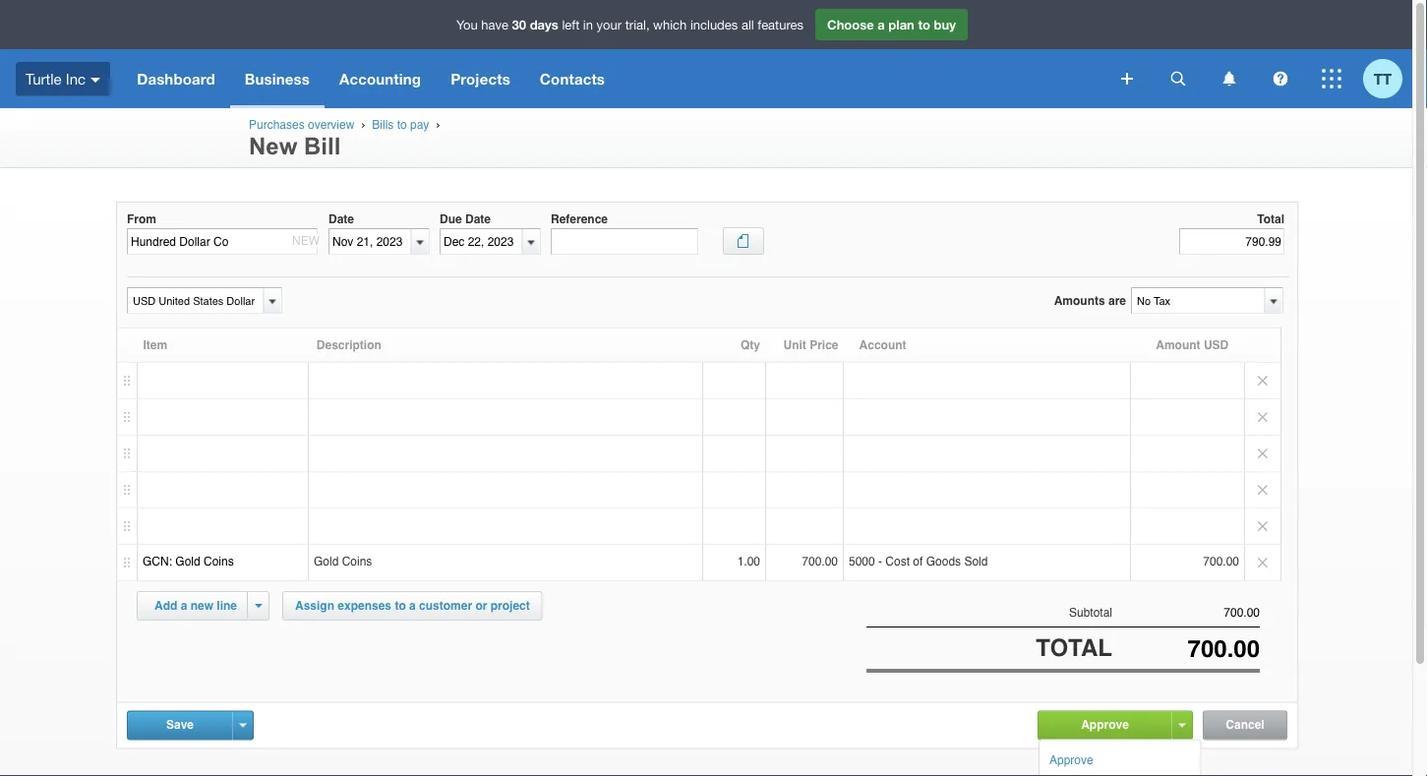 Task type: vqa. For each thing, say whether or not it's contained in the screenshot.
Use organisation settings popup button in the bottom of the page's "Settings"
no



Task type: describe. For each thing, give the bounding box(es) containing it.
all
[[742, 17, 755, 32]]

add
[[155, 599, 177, 613]]

includes
[[691, 17, 738, 32]]

amounts
[[1055, 294, 1106, 308]]

0 vertical spatial to
[[919, 17, 931, 32]]

project
[[491, 599, 530, 613]]

tt button
[[1364, 49, 1413, 108]]

dashboard link
[[122, 49, 230, 108]]

new
[[292, 234, 320, 248]]

cancel
[[1227, 719, 1265, 732]]

business
[[245, 70, 310, 88]]

line
[[217, 599, 237, 613]]

bill
[[304, 133, 341, 159]]

1 vertical spatial approve
[[1050, 753, 1094, 767]]

1.00
[[738, 555, 761, 569]]

3 delete line item image from the top
[[1246, 509, 1281, 544]]

turtle inc button
[[0, 49, 122, 108]]

30
[[512, 17, 527, 32]]

add a new line link
[[143, 592, 249, 620]]

1 gold from the left
[[175, 555, 200, 569]]

item
[[143, 339, 167, 352]]

-
[[879, 555, 883, 569]]

due date
[[440, 212, 491, 226]]

gcn: gold coins
[[143, 555, 234, 569]]

customer
[[419, 599, 472, 613]]

pay
[[410, 118, 429, 132]]

days
[[530, 17, 559, 32]]

purchases overview link
[[249, 118, 355, 132]]

svg image
[[1323, 69, 1342, 89]]

Date text field
[[330, 229, 411, 254]]

have
[[482, 17, 509, 32]]

description
[[317, 339, 382, 352]]

Total text field
[[1180, 229, 1285, 255]]

bills
[[372, 118, 394, 132]]

usd
[[1204, 339, 1229, 352]]

qty
[[741, 339, 761, 352]]

assign
[[295, 599, 335, 613]]

assign expenses to a customer or project link
[[282, 591, 543, 621]]

purchases
[[249, 118, 305, 132]]

business button
[[230, 49, 325, 108]]

expenses
[[338, 599, 392, 613]]

5000
[[849, 555, 876, 569]]

amount usd
[[1157, 339, 1229, 352]]

1 coins from the left
[[204, 555, 234, 569]]

2 delete line item image from the top
[[1246, 472, 1281, 508]]

accounting
[[340, 70, 421, 88]]

2 date from the left
[[465, 212, 491, 226]]

Reference text field
[[551, 229, 699, 255]]

from
[[127, 212, 156, 226]]

navigation inside banner
[[122, 49, 1108, 108]]

1 delete line item image from the top
[[1246, 363, 1281, 399]]

1 vertical spatial approve link
[[1040, 741, 1201, 776]]

2 vertical spatial to
[[395, 599, 406, 613]]

inc
[[66, 70, 86, 87]]

dashboard
[[137, 70, 215, 88]]

save link
[[128, 712, 232, 739]]

subtotal
[[1070, 606, 1113, 620]]

banner containing dashboard
[[0, 0, 1413, 108]]

unit
[[784, 339, 807, 352]]

more add line options... image
[[255, 604, 262, 608]]

purchases overview › bills to pay › new bill
[[249, 118, 444, 159]]

unit price
[[784, 339, 839, 352]]



Task type: locate. For each thing, give the bounding box(es) containing it.
trial,
[[626, 17, 650, 32]]

a right add
[[181, 599, 187, 613]]

account
[[860, 339, 907, 352]]

1 vertical spatial to
[[397, 118, 407, 132]]

or
[[476, 599, 488, 613]]

date
[[329, 212, 354, 226], [465, 212, 491, 226]]

1 700.00 from the left
[[802, 555, 838, 569]]

coins up 'expenses'
[[342, 555, 372, 569]]

2 700.00 from the left
[[1204, 555, 1240, 569]]

gold
[[175, 555, 200, 569], [314, 555, 339, 569]]

0 horizontal spatial 700.00
[[802, 555, 838, 569]]

due
[[440, 212, 462, 226]]

cancel button
[[1205, 712, 1287, 740]]

you
[[457, 17, 478, 32]]

sold
[[965, 555, 988, 569]]

approve link
[[1039, 712, 1172, 739], [1040, 741, 1201, 776]]

0 horizontal spatial coins
[[204, 555, 234, 569]]

1 horizontal spatial coins
[[342, 555, 372, 569]]

1 › from the left
[[361, 118, 366, 131]]

1 horizontal spatial a
[[409, 599, 416, 613]]

add a new line
[[155, 599, 237, 613]]

projects button
[[436, 49, 525, 108]]

0 horizontal spatial ›
[[361, 118, 366, 131]]

› right pay
[[436, 118, 440, 131]]

a for line
[[181, 599, 187, 613]]

banner
[[0, 0, 1413, 108]]

1 horizontal spatial ›
[[436, 118, 440, 131]]

approve link down the more approve options... image
[[1040, 741, 1201, 776]]

reference
[[551, 212, 608, 226]]

to left pay
[[397, 118, 407, 132]]

a inside banner
[[878, 17, 885, 32]]

contacts button
[[525, 49, 620, 108]]

buy
[[934, 17, 957, 32]]

0 horizontal spatial gold
[[175, 555, 200, 569]]

› left 'bills'
[[361, 118, 366, 131]]

2 › from the left
[[436, 118, 440, 131]]

of
[[914, 555, 923, 569]]

left
[[562, 17, 580, 32]]

choose
[[828, 17, 875, 32]]

4 delete line item image from the top
[[1246, 545, 1281, 581]]

None text field
[[1133, 288, 1265, 313], [1113, 606, 1261, 620], [1133, 288, 1265, 313], [1113, 606, 1261, 620]]

more save options... image
[[240, 724, 247, 728]]

0 vertical spatial approve link
[[1039, 712, 1172, 739]]

turtle
[[26, 70, 62, 87]]

a
[[878, 17, 885, 32], [409, 599, 416, 613], [181, 599, 187, 613]]

are
[[1109, 294, 1127, 308]]

gold right gcn:
[[175, 555, 200, 569]]

approve link left the more approve options... image
[[1039, 712, 1172, 739]]

tt
[[1375, 70, 1393, 88]]

new
[[249, 133, 298, 159]]

more approve options... image
[[1179, 724, 1186, 728]]

0 horizontal spatial a
[[181, 599, 187, 613]]

save
[[166, 719, 194, 732]]

turtle inc
[[26, 70, 86, 87]]

2 delete line item image from the top
[[1246, 436, 1281, 471]]

navigation
[[122, 49, 1108, 108]]

None text field
[[127, 229, 318, 255], [128, 288, 261, 313], [1113, 636, 1261, 663], [127, 229, 318, 255], [128, 288, 261, 313], [1113, 636, 1261, 663]]

amounts are
[[1055, 294, 1127, 308]]

bills to pay link
[[372, 118, 429, 132]]

to right 'expenses'
[[395, 599, 406, 613]]

1 horizontal spatial 700.00
[[1204, 555, 1240, 569]]

amount
[[1157, 339, 1201, 352]]

700.00
[[802, 555, 838, 569], [1204, 555, 1240, 569]]

your
[[597, 17, 622, 32]]

overview
[[308, 118, 355, 132]]

svg image inside turtle inc popup button
[[91, 77, 101, 82]]

coins up the line at the left of the page
[[204, 555, 234, 569]]

›
[[361, 118, 366, 131], [436, 118, 440, 131]]

1 delete line item image from the top
[[1246, 400, 1281, 435]]

gold up assign
[[314, 555, 339, 569]]

a for to
[[878, 17, 885, 32]]

navigation containing dashboard
[[122, 49, 1108, 108]]

0 vertical spatial approve
[[1082, 719, 1130, 732]]

to left buy
[[919, 17, 931, 32]]

1 vertical spatial delete line item image
[[1246, 472, 1281, 508]]

delete line item image
[[1246, 400, 1281, 435], [1246, 436, 1281, 471], [1246, 509, 1281, 544], [1246, 545, 1281, 581]]

delete line item image
[[1246, 363, 1281, 399], [1246, 472, 1281, 508]]

projects
[[451, 70, 511, 88]]

date up due date text box
[[465, 212, 491, 226]]

to inside purchases overview › bills to pay › new bill
[[397, 118, 407, 132]]

total
[[1036, 635, 1113, 662]]

choose a plan to buy
[[828, 17, 957, 32]]

cost
[[886, 555, 910, 569]]

gold coins
[[314, 555, 372, 569]]

2 gold from the left
[[314, 555, 339, 569]]

total
[[1258, 212, 1285, 226]]

0 vertical spatial delete line item image
[[1246, 363, 1281, 399]]

to
[[919, 17, 931, 32], [397, 118, 407, 132], [395, 599, 406, 613]]

new
[[191, 599, 214, 613]]

date up the date text box
[[329, 212, 354, 226]]

features
[[758, 17, 804, 32]]

5000 - cost of goods sold
[[849, 555, 988, 569]]

2 coins from the left
[[342, 555, 372, 569]]

1 horizontal spatial gold
[[314, 555, 339, 569]]

1 date from the left
[[329, 212, 354, 226]]

2 horizontal spatial a
[[878, 17, 885, 32]]

which
[[654, 17, 687, 32]]

approve
[[1082, 719, 1130, 732], [1050, 753, 1094, 767]]

1 horizontal spatial date
[[465, 212, 491, 226]]

assign expenses to a customer or project
[[295, 599, 530, 613]]

Due Date text field
[[441, 229, 523, 254]]

gcn:
[[143, 555, 172, 569]]

contacts
[[540, 70, 605, 88]]

a left customer
[[409, 599, 416, 613]]

svg image
[[1172, 71, 1186, 86], [1224, 71, 1237, 86], [1274, 71, 1289, 86], [1122, 73, 1134, 85], [91, 77, 101, 82]]

0 horizontal spatial date
[[329, 212, 354, 226]]

coins
[[204, 555, 234, 569], [342, 555, 372, 569]]

plan
[[889, 17, 915, 32]]

goods
[[927, 555, 962, 569]]

price
[[810, 339, 839, 352]]

accounting button
[[325, 49, 436, 108]]

you have 30 days left in your trial, which includes all features
[[457, 17, 804, 32]]

a left "plan"
[[878, 17, 885, 32]]

in
[[583, 17, 593, 32]]



